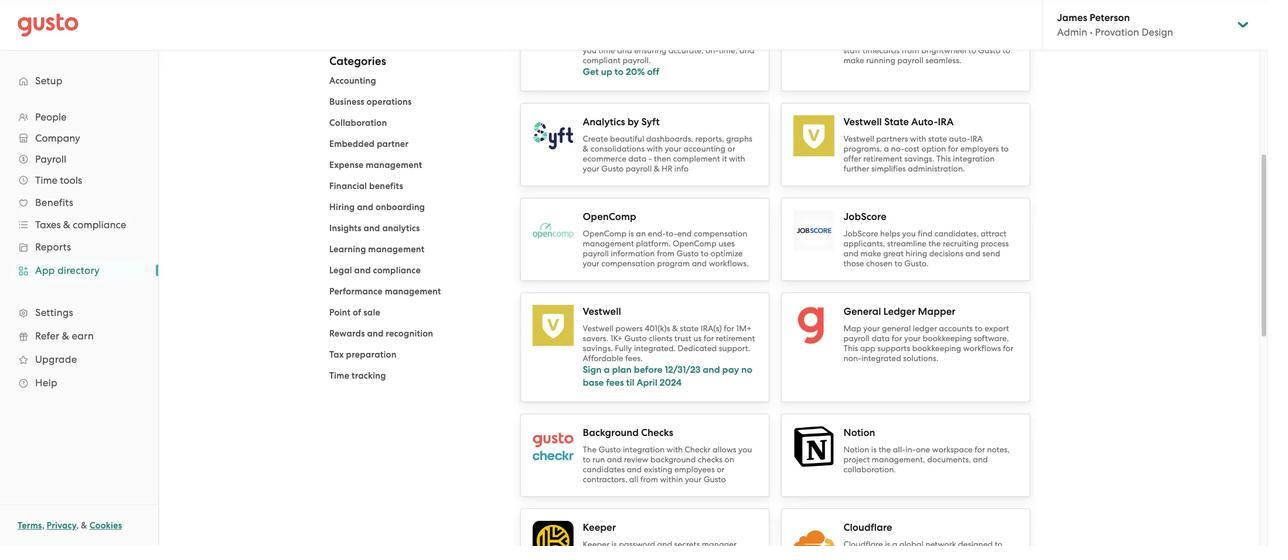 Task type: describe. For each thing, give the bounding box(es) containing it.
performance
[[329, 287, 383, 297]]

insights and analytics
[[329, 223, 420, 234]]

sale
[[364, 308, 380, 318]]

business operations link
[[329, 97, 412, 107]]

great
[[884, 249, 904, 258]]

general ledger mapper map your general ledger accounts to export payroll data for your bookkeeping software. this app supports bookkeeping workflows for non-integrated solutions.
[[844, 306, 1014, 363]]

data inside general ledger mapper map your general ledger accounts to export payroll data for your bookkeeping software. this app supports bookkeeping workflows for non-integrated solutions.
[[872, 334, 890, 343]]

an inside opencomp opencomp is an end-to-end compensation management platform. opencomp uses payroll information from gusto to optimize your compensation program and workflows.
[[636, 229, 646, 238]]

plan
[[612, 364, 632, 375]]

vestwell state auto-ira logo image
[[793, 115, 834, 156]]

legal and compliance
[[329, 266, 421, 276]]

gusto inside vestwell vestwell powers 401(k)s & state ira(s) for 1m+ savers. 1k+ gusto clients trust us for retirement savings. fully integrated. dedicated support. affordable fees. sign a plan before 12/31/23 and pay no base fees til april 2024
[[625, 334, 647, 343]]

2 , from the left
[[76, 521, 79, 532]]

integration inside vestwell state auto-ira vestwell partners with state auto-ira programs, a no-cost option for employers to offer retirement savings. this integration further simplifies administration.
[[953, 154, 995, 163]]

cost
[[905, 144, 920, 153]]

childcare
[[950, 26, 984, 35]]

all
[[629, 475, 639, 484]]

end-
[[648, 229, 666, 238]]

gusto inside analytics by syft create beautiful dashboards, reports, graphs & consolidations with your accounting or ecommerce data - then complement it with your gusto payroll & hr info
[[602, 164, 624, 173]]

an inside brightwheel is an all-in-one childcare management system. with one click, send staff timecards from brightwheel to gusto to make running payroll seamless.
[[898, 26, 908, 35]]

1k+
[[611, 334, 623, 343]]

accounts
[[939, 324, 973, 333]]

upgrade
[[35, 354, 77, 366]]

brightwheel is an all-in-one childcare management system. with one click, send staff timecards from brightwheel to gusto to make running payroll seamless.
[[844, 26, 1011, 65]]

onboarding
[[376, 202, 425, 213]]

401(k)s
[[645, 324, 670, 333]]

you inside background checks the gusto integration with checkr allows you to run and review background checks on candidates and existing employees or contractors, all from within your gusto
[[739, 445, 752, 455]]

notes,
[[987, 445, 1010, 455]]

platform.
[[636, 239, 671, 248]]

0 vertical spatial bookkeeping
[[923, 334, 972, 343]]

and down saving
[[740, 46, 755, 55]]

payroll inside brightwheel is an all-in-one childcare management system. with one click, send staff timecards from brightwheel to gusto to make running payroll seamless.
[[898, 56, 924, 65]]

workflows
[[964, 344, 1001, 353]]

system.
[[897, 36, 925, 45]]

and up candidates at the left of page
[[607, 455, 622, 465]]

one inside notion notion is the all-in-one workspace for notes, project management, documents, and collaboration.
[[916, 445, 930, 455]]

for left 1m+
[[724, 324, 735, 333]]

cloudflare logo image
[[793, 521, 834, 547]]

learning management link
[[329, 244, 425, 255]]

within
[[660, 475, 683, 484]]

1 notion from the top
[[844, 427, 876, 439]]

refer & earn link
[[12, 326, 147, 347]]

& down create
[[583, 144, 589, 153]]

app
[[35, 265, 55, 277]]

with
[[927, 36, 944, 45]]

with inside vestwell state auto-ira vestwell partners with state auto-ira programs, a no-cost option for employers to offer retirement savings. this integration further simplifies administration.
[[910, 134, 927, 143]]

management for performance management
[[385, 287, 441, 297]]

point of sale
[[329, 308, 380, 318]]

create
[[583, 134, 608, 143]]

for inside vestwell state auto-ira vestwell partners with state auto-ira programs, a no-cost option for employers to offer retirement savings. this integration further simplifies administration.
[[948, 144, 959, 153]]

time for time tracking
[[329, 371, 350, 382]]

& inside dropdown button
[[63, 219, 70, 231]]

analytics by syft logo image
[[533, 115, 574, 156]]

retirement inside vestwell state auto-ira vestwell partners with state auto-ira programs, a no-cost option for employers to offer retirement savings. this integration further simplifies administration.
[[864, 154, 903, 163]]

is for opencomp
[[629, 229, 634, 238]]

1 vertical spatial bookkeeping
[[912, 344, 962, 353]]

time
[[599, 46, 615, 55]]

partners
[[876, 134, 908, 143]]

running
[[867, 56, 896, 65]]

management for expense management
[[366, 160, 422, 171]]

collaboration
[[329, 118, 387, 128]]

from inside background checks the gusto integration with checkr allows you to run and review background checks on candidates and existing employees or contractors, all from within your gusto
[[641, 475, 658, 484]]

upgrade link
[[12, 349, 147, 370]]

insights and analytics link
[[329, 223, 420, 234]]

help link
[[12, 373, 147, 394]]

a inside vestwell state auto-ira vestwell partners with state auto-ira programs, a no-cost option for employers to offer retirement savings. this integration further simplifies administration.
[[884, 144, 889, 153]]

saving
[[724, 36, 749, 45]]

gusto up run at the left bottom
[[599, 445, 621, 455]]

and up those
[[844, 249, 859, 258]]

and down recruiting
[[966, 249, 981, 258]]

support.
[[719, 344, 751, 353]]

jobber
[[583, 26, 610, 35]]

recruiting
[[943, 239, 979, 248]]

ledger
[[884, 306, 916, 318]]

2 jobscore from the top
[[844, 229, 879, 238]]

ledger
[[913, 324, 937, 333]]

state inside vestwell state auto-ira vestwell partners with state auto-ira programs, a no-cost option for employers to offer retirement savings. this integration further simplifies administration.
[[929, 134, 947, 143]]

software.
[[974, 334, 1009, 343]]

general ledger mapper logo image
[[793, 305, 834, 346]]

preparation
[[346, 350, 397, 360]]

the inside notion notion is the all-in-one workspace for notes, project management, documents, and collaboration.
[[879, 445, 891, 455]]

taxes
[[35, 219, 61, 231]]

a inside vestwell vestwell powers 401(k)s & state ira(s) for 1m+ savers. 1k+ gusto clients trust us for retirement savings. fully integrated. dedicated support. affordable fees. sign a plan before 12/31/23 and pay no base fees til april 2024
[[604, 364, 610, 375]]

find
[[918, 229, 933, 238]]

payroll inside opencomp opencomp is an end-to-end compensation management platform. opencomp uses payroll information from gusto to optimize your compensation program and workflows.
[[583, 249, 609, 258]]

with inside background checks the gusto integration with checkr allows you to run and review background checks on candidates and existing employees or contractors, all from within your gusto
[[667, 445, 683, 455]]

compliance for legal and compliance
[[373, 266, 421, 276]]

project
[[844, 455, 870, 465]]

this inside vestwell state auto-ira vestwell partners with state auto-ira programs, a no-cost option for employers to offer retirement savings. this integration further simplifies administration.
[[937, 154, 951, 163]]

the inside jobscore jobscore helps you find candidates, attract applicants, streamline the recruiting process and make great hiring decisions and send those chosen to gusto.
[[929, 239, 941, 248]]

export
[[985, 324, 1009, 333]]

payroll
[[35, 154, 66, 165]]

or inside background checks the gusto integration with checkr allows you to run and review background checks on candidates and existing employees or contractors, all from within your gusto
[[717, 465, 725, 475]]

legal
[[329, 266, 352, 276]]

non-
[[844, 354, 862, 363]]

0 horizontal spatial compensation
[[602, 259, 655, 268]]

for down ira(s) at the right bottom of the page
[[704, 334, 714, 343]]

2 notion from the top
[[844, 445, 870, 455]]

candidates,
[[935, 229, 979, 238]]

get
[[583, 66, 599, 77]]

tools
[[60, 175, 82, 186]]

automatically
[[642, 26, 694, 35]]

til
[[626, 377, 635, 389]]

jobscore logo image
[[793, 210, 834, 251]]

is inside brightwheel is an all-in-one childcare management system. with one click, send staff timecards from brightwheel to gusto to make running payroll seamless.
[[891, 26, 896, 35]]

taxes & compliance button
[[12, 215, 147, 236]]

terms
[[18, 521, 42, 532]]

applicants,
[[844, 239, 885, 248]]

contractors,
[[583, 475, 627, 484]]

analytics
[[583, 116, 625, 128]]

1 vertical spatial brightwheel
[[922, 46, 967, 55]]

compliant
[[583, 56, 621, 65]]

and down sale
[[367, 329, 384, 339]]

offer
[[844, 154, 862, 163]]

terms , privacy , & cookies
[[18, 521, 122, 532]]

tax preparation
[[329, 350, 397, 360]]

1 , from the left
[[42, 521, 44, 532]]

from inside opencomp opencomp is an end-to-end compensation management platform. opencomp uses payroll information from gusto to optimize your compensation program and workflows.
[[657, 249, 675, 258]]

gusto down 'checks'
[[704, 475, 726, 484]]

this inside general ledger mapper map your general ledger accounts to export payroll data for your bookkeeping software. this app supports bookkeeping workflows for non-integrated solutions.
[[844, 344, 858, 353]]

solutions.
[[903, 354, 939, 363]]

0 horizontal spatial brightwheel
[[844, 26, 889, 35]]

information
[[611, 249, 655, 258]]

2 vertical spatial opencomp
[[673, 239, 717, 248]]

peterson
[[1090, 12, 1130, 24]]

with right it
[[729, 154, 745, 163]]

allows
[[713, 445, 737, 455]]

cookies button
[[90, 519, 122, 533]]

savings. inside vestwell vestwell powers 401(k)s & state ira(s) for 1m+ savers. 1k+ gusto clients trust us for retirement savings. fully integrated. dedicated support. affordable fees. sign a plan before 12/31/23 and pay no base fees til april 2024
[[583, 344, 613, 353]]

expense management link
[[329, 160, 422, 171]]

send inside jobscore jobscore helps you find candidates, attract applicants, streamline the recruiting process and make great hiring decisions and send those chosen to gusto.
[[983, 249, 1001, 258]]

performance management
[[329, 287, 441, 297]]

general
[[882, 324, 911, 333]]

and down 'reimbursable'
[[617, 46, 632, 55]]

with up -
[[647, 144, 663, 153]]

graphs
[[726, 134, 753, 143]]

click,
[[963, 36, 981, 45]]

base
[[583, 377, 604, 389]]

and down jobber
[[583, 36, 598, 45]]

12/31/23
[[665, 364, 701, 375]]

taxes & compliance
[[35, 219, 126, 231]]

syft
[[642, 116, 660, 128]]

you inside jobscore jobscore helps you find candidates, attract applicants, streamline the recruiting process and make great hiring decisions and send those chosen to gusto.
[[902, 229, 916, 238]]

opencomp opencomp is an end-to-end compensation management platform. opencomp uses payroll information from gusto to optimize your compensation program and workflows.
[[583, 211, 749, 268]]

for inside notion notion is the all-in-one workspace for notes, project management, documents, and collaboration.
[[975, 445, 985, 455]]

time,
[[719, 46, 738, 55]]



Task type: vqa. For each thing, say whether or not it's contained in the screenshot.
Tax Preparation "link"
yes



Task type: locate. For each thing, give the bounding box(es) containing it.
0 vertical spatial notion
[[844, 427, 876, 439]]

administration.
[[908, 164, 965, 173]]

0 horizontal spatial ,
[[42, 521, 44, 532]]

0 horizontal spatial the
[[879, 445, 891, 455]]

0 horizontal spatial retirement
[[716, 334, 755, 343]]

to
[[688, 36, 696, 45], [969, 46, 977, 55], [1003, 46, 1011, 55], [615, 66, 624, 77], [1001, 144, 1009, 153], [701, 249, 709, 258], [895, 259, 903, 268], [975, 324, 983, 333], [583, 455, 591, 465]]

opencomp
[[583, 211, 636, 223], [583, 229, 627, 238], [673, 239, 717, 248]]

us
[[694, 334, 702, 343]]

all- up system.
[[910, 26, 923, 35]]

is up collaboration.
[[872, 445, 877, 455]]

one down childcare at the right of page
[[946, 36, 961, 45]]

gusto.
[[905, 259, 929, 268]]

process
[[981, 239, 1009, 248]]

make inside jobscore jobscore helps you find candidates, attract applicants, streamline the recruiting process and make great hiring decisions and send those chosen to gusto.
[[861, 249, 882, 258]]

brightwheel up seamless.
[[922, 46, 967, 55]]

1 vertical spatial compliance
[[373, 266, 421, 276]]

20%
[[626, 66, 645, 77]]

hiring
[[906, 249, 927, 258]]

to inside opencomp opencomp is an end-to-end compensation management platform. opencomp uses payroll information from gusto to optimize your compensation program and workflows.
[[701, 249, 709, 258]]

0 vertical spatial the
[[929, 239, 941, 248]]

0 vertical spatial from
[[902, 46, 920, 55]]

background checks logo image
[[533, 426, 574, 467]]

existing
[[644, 465, 673, 475]]

accounting link
[[329, 76, 376, 86]]

is inside opencomp opencomp is an end-to-end compensation management platform. opencomp uses payroll information from gusto to optimize your compensation program and workflows.
[[629, 229, 634, 238]]

0 vertical spatial compliance
[[73, 219, 126, 231]]

all- up management,
[[893, 445, 906, 455]]

& left cookies button
[[81, 521, 87, 532]]

gusto inside opencomp opencomp is an end-to-end compensation management platform. opencomp uses payroll information from gusto to optimize your compensation program and workflows.
[[677, 249, 699, 258]]

to inside jobscore jobscore helps you find candidates, attract applicants, streamline the recruiting process and make great hiring decisions and send those chosen to gusto.
[[895, 259, 903, 268]]

hiring and onboarding link
[[329, 202, 425, 213]]

and inside vestwell vestwell powers 401(k)s & state ira(s) for 1m+ savers. 1k+ gusto clients trust us for retirement savings. fully integrated. dedicated support. affordable fees. sign a plan before 12/31/23 and pay no base fees til april 2024
[[703, 364, 720, 375]]

from down existing
[[641, 475, 658, 484]]

keeper logo image
[[533, 521, 574, 547]]

1 vertical spatial the
[[879, 445, 891, 455]]

0 vertical spatial an
[[898, 26, 908, 35]]

retirement up support.
[[716, 334, 755, 343]]

management for learning management
[[368, 244, 425, 255]]

state inside vestwell vestwell powers 401(k)s & state ira(s) for 1m+ savers. 1k+ gusto clients trust us for retirement savings. fully integrated. dedicated support. affordable fees. sign a plan before 12/31/23 and pay no base fees til april 2024
[[680, 324, 699, 333]]

in- up with
[[923, 26, 933, 35]]

notion logo image
[[793, 426, 834, 467]]

vestwell logo image
[[533, 305, 574, 346]]

0 vertical spatial all-
[[910, 26, 923, 35]]

keeper
[[583, 522, 616, 534]]

state
[[929, 134, 947, 143], [680, 324, 699, 333]]

payroll inside analytics by syft create beautiful dashboards, reports, graphs & consolidations with your accounting or ecommerce data - then complement it with your gusto payroll & hr info
[[626, 164, 652, 173]]

ira up employers
[[971, 134, 983, 143]]

uses
[[719, 239, 735, 248]]

and inside opencomp opencomp is an end-to-end compensation management platform. opencomp uses payroll information from gusto to optimize your compensation program and workflows.
[[692, 259, 707, 268]]

you right allows
[[739, 445, 752, 455]]

0 vertical spatial ira
[[938, 116, 954, 128]]

retirement up simplifies
[[864, 154, 903, 163]]

an left end-
[[636, 229, 646, 238]]

1 horizontal spatial compensation
[[694, 229, 748, 238]]

a left no-
[[884, 144, 889, 153]]

1 vertical spatial or
[[717, 465, 725, 475]]

app directory link
[[12, 260, 147, 281]]

this up non-
[[844, 344, 858, 353]]

for left notes,
[[975, 445, 985, 455]]

savings. inside vestwell state auto-ira vestwell partners with state auto-ira programs, a no-cost option for employers to offer retirement savings. this integration further simplifies administration.
[[905, 154, 935, 163]]

operations
[[367, 97, 412, 107]]

and up learning management link
[[364, 223, 380, 234]]

1 vertical spatial an
[[636, 229, 646, 238]]

payroll inside general ledger mapper map your general ledger accounts to export payroll data for your bookkeeping software. this app supports bookkeeping workflows for non-integrated solutions.
[[844, 334, 870, 343]]

business operations
[[329, 97, 412, 107]]

directory
[[57, 265, 100, 277]]

0 horizontal spatial is
[[629, 229, 634, 238]]

to inside general ledger mapper map your general ledger accounts to export payroll data for your bookkeeping software. this app supports bookkeeping workflows for non-integrated solutions.
[[975, 324, 983, 333]]

cloudflare button
[[781, 509, 1030, 547]]

make inside brightwheel is an all-in-one childcare management system. with one click, send staff timecards from brightwheel to gusto to make running payroll seamless.
[[844, 56, 865, 65]]

this
[[937, 154, 951, 163], [844, 344, 858, 353]]

0 vertical spatial one
[[933, 26, 948, 35]]

the down 'find'
[[929, 239, 941, 248]]

1 horizontal spatial integration
[[953, 154, 995, 163]]

0 horizontal spatial savings.
[[583, 344, 613, 353]]

management,
[[872, 455, 925, 465]]

0 vertical spatial opencomp
[[583, 211, 636, 223]]

management down analytics
[[368, 244, 425, 255]]

0 horizontal spatial in-
[[906, 445, 916, 455]]

benefits
[[369, 181, 403, 192]]

1 vertical spatial ira
[[971, 134, 983, 143]]

time tracking link
[[329, 371, 386, 382]]

0 vertical spatial jobscore
[[844, 211, 887, 223]]

payroll down -
[[626, 164, 652, 173]]

expense management
[[329, 160, 422, 171]]

data left -
[[629, 154, 647, 163]]

in- inside brightwheel is an all-in-one childcare management system. with one click, send staff timecards from brightwheel to gusto to make running payroll seamless.
[[923, 26, 933, 35]]

workspace
[[932, 445, 973, 455]]

1 horizontal spatial an
[[898, 26, 908, 35]]

compliance for taxes & compliance
[[73, 219, 126, 231]]

partner
[[377, 139, 409, 149]]

1 vertical spatial savings.
[[583, 344, 613, 353]]

0 vertical spatial is
[[891, 26, 896, 35]]

0 vertical spatial make
[[844, 56, 865, 65]]

accounting
[[329, 76, 376, 86]]

you
[[627, 26, 640, 35], [583, 46, 597, 55], [902, 229, 916, 238], [739, 445, 752, 455]]

& right "taxes"
[[63, 219, 70, 231]]

recognition
[[386, 329, 433, 339]]

1 jobscore from the top
[[844, 211, 887, 223]]

general
[[844, 306, 881, 318]]

from down system.
[[902, 46, 920, 55]]

for down the auto-
[[948, 144, 959, 153]]

1 horizontal spatial ira
[[971, 134, 983, 143]]

time down tax
[[329, 371, 350, 382]]

1 vertical spatial one
[[946, 36, 961, 45]]

1 horizontal spatial savings.
[[905, 154, 935, 163]]

1 horizontal spatial all-
[[910, 26, 923, 35]]

0 horizontal spatial a
[[604, 364, 610, 375]]

background
[[583, 427, 639, 439]]

in- up management,
[[906, 445, 916, 455]]

dashboards,
[[646, 134, 693, 143]]

1 send from the top
[[983, 36, 1001, 45]]

with
[[910, 134, 927, 143], [647, 144, 663, 153], [729, 154, 745, 163], [667, 445, 683, 455]]

compensation down the information
[[602, 259, 655, 268]]

0 horizontal spatial all-
[[893, 445, 906, 455]]

decisions
[[929, 249, 964, 258]]

benefits
[[35, 197, 73, 209]]

make
[[844, 56, 865, 65], [861, 249, 882, 258]]

0 vertical spatial state
[[929, 134, 947, 143]]

data up app
[[872, 334, 890, 343]]

management up timecards
[[844, 36, 895, 45]]

-
[[649, 154, 652, 163]]

earn
[[72, 331, 94, 342]]

company
[[35, 132, 80, 144]]

•
[[1090, 26, 1093, 38]]

home image
[[18, 13, 79, 37]]

a down affordable
[[604, 364, 610, 375]]

0 vertical spatial retirement
[[864, 154, 903, 163]]

refer
[[35, 331, 59, 342]]

0 horizontal spatial data
[[629, 154, 647, 163]]

1 horizontal spatial a
[[884, 144, 889, 153]]

compliance up performance management link in the bottom left of the page
[[373, 266, 421, 276]]

payroll down system.
[[898, 56, 924, 65]]

& left hr
[[654, 164, 660, 173]]

state up option
[[929, 134, 947, 143]]

0 vertical spatial this
[[937, 154, 951, 163]]

list
[[329, 74, 503, 383], [0, 107, 158, 395]]

hiring and onboarding
[[329, 202, 425, 213]]

and up all
[[627, 465, 642, 475]]

0 horizontal spatial state
[[680, 324, 699, 333]]

0 horizontal spatial list
[[0, 107, 158, 395]]

0 horizontal spatial ira
[[938, 116, 954, 128]]

is up the information
[[629, 229, 634, 238]]

performance management link
[[329, 287, 441, 297]]

legal and compliance link
[[329, 266, 421, 276]]

your
[[665, 144, 682, 153], [583, 164, 600, 173], [583, 259, 600, 268], [864, 324, 880, 333], [904, 334, 921, 343], [685, 475, 702, 484]]

0 vertical spatial savings.
[[905, 154, 935, 163]]

or down graphs on the top of the page
[[728, 144, 736, 153]]

0 vertical spatial brightwheel
[[844, 26, 889, 35]]

all- inside notion notion is the all-in-one workspace for notes, project management, documents, and collaboration.
[[893, 445, 906, 455]]

send down process
[[983, 249, 1001, 258]]

all- inside brightwheel is an all-in-one childcare management system. with one click, send staff timecards from brightwheel to gusto to make running payroll seamless.
[[910, 26, 923, 35]]

help
[[35, 377, 57, 389]]

to inside vestwell state auto-ira vestwell partners with state auto-ira programs, a no-cost option for employers to offer retirement savings. this integration further simplifies administration.
[[1001, 144, 1009, 153]]

1 horizontal spatial is
[[872, 445, 877, 455]]

1 vertical spatial data
[[872, 334, 890, 343]]

background
[[651, 455, 696, 465]]

0 vertical spatial in-
[[923, 26, 933, 35]]

list containing people
[[0, 107, 158, 395]]

1 horizontal spatial list
[[329, 74, 503, 383]]

ecommerce
[[583, 154, 627, 163]]

management down partner
[[366, 160, 422, 171]]

0 horizontal spatial compliance
[[73, 219, 126, 231]]

one up management,
[[916, 445, 930, 455]]

0 vertical spatial or
[[728, 144, 736, 153]]

with up cost
[[910, 134, 927, 143]]

integration down employers
[[953, 154, 995, 163]]

1 horizontal spatial compliance
[[373, 266, 421, 276]]

tax
[[329, 350, 344, 360]]

1 vertical spatial notion
[[844, 445, 870, 455]]

1m+
[[737, 324, 752, 333]]

make down applicants,
[[861, 249, 882, 258]]

compensation up uses
[[694, 229, 748, 238]]

gusto up the program
[[677, 249, 699, 258]]

1 horizontal spatial this
[[937, 154, 951, 163]]

or down 'checks'
[[717, 465, 725, 475]]

integration inside background checks the gusto integration with checkr allows you to run and review background checks on candidates and existing employees or contractors, all from within your gusto
[[623, 445, 665, 455]]

management inside brightwheel is an all-in-one childcare management system. with one click, send staff timecards from brightwheel to gusto to make running payroll seamless.
[[844, 36, 895, 45]]

2 vertical spatial is
[[872, 445, 877, 455]]

your inside background checks the gusto integration with checkr allows you to run and review background checks on candidates and existing employees or contractors, all from within your gusto
[[685, 475, 702, 484]]

expenses
[[651, 36, 686, 45]]

1 horizontal spatial data
[[872, 334, 890, 343]]

for down general
[[892, 334, 902, 343]]

or inside analytics by syft create beautiful dashboards, reports, graphs & consolidations with your accounting or ecommerce data - then complement it with your gusto payroll & hr info
[[728, 144, 736, 153]]

& inside vestwell vestwell powers 401(k)s & state ira(s) for 1m+ savers. 1k+ gusto clients trust us for retirement savings. fully integrated. dedicated support. affordable fees. sign a plan before 12/31/23 and pay no base fees til april 2024
[[672, 324, 678, 333]]

1 vertical spatial from
[[657, 249, 675, 258]]

1 vertical spatial is
[[629, 229, 634, 238]]

brightwheel up 'staff'
[[844, 26, 889, 35]]

is for notion
[[872, 445, 877, 455]]

2 send from the top
[[983, 249, 1001, 258]]

gusto navigation element
[[0, 50, 158, 414]]

1 vertical spatial retirement
[[716, 334, 755, 343]]

1 horizontal spatial or
[[728, 144, 736, 153]]

ira up the auto-
[[938, 116, 954, 128]]

app
[[860, 344, 876, 353]]

from up the program
[[657, 249, 675, 258]]

from inside brightwheel is an all-in-one childcare management system. with one click, send staff timecards from brightwheel to gusto to make running payroll seamless.
[[902, 46, 920, 55]]

time inside time tools dropdown button
[[35, 175, 58, 186]]

1 vertical spatial this
[[844, 344, 858, 353]]

background checks the gusto integration with checkr allows you to run and review background checks on candidates and existing employees or contractors, all from within your gusto
[[583, 427, 752, 484]]

0 horizontal spatial this
[[844, 344, 858, 353]]

in- inside notion notion is the all-in-one workspace for notes, project management, documents, and collaboration.
[[906, 445, 916, 455]]

, left privacy link
[[42, 521, 44, 532]]

you up 'reimbursable'
[[627, 26, 640, 35]]

state up trust
[[680, 324, 699, 333]]

analytics
[[382, 223, 420, 234]]

0 vertical spatial integration
[[953, 154, 995, 163]]

payroll down map
[[844, 334, 870, 343]]

1 vertical spatial all-
[[893, 445, 906, 455]]

1 vertical spatial send
[[983, 249, 1001, 258]]

savers.
[[583, 334, 609, 343]]

settings link
[[12, 302, 147, 324]]

gusto inside brightwheel is an all-in-one childcare management system. with one click, send staff timecards from brightwheel to gusto to make running payroll seamless.
[[979, 46, 1001, 55]]

you up "compliant"
[[583, 46, 597, 55]]

vestwell state auto-ira vestwell partners with state auto-ira programs, a no-cost option for employers to offer retirement savings. this integration further simplifies administration.
[[844, 116, 1009, 173]]

1 vertical spatial make
[[861, 249, 882, 258]]

send
[[983, 36, 1001, 45], [983, 249, 1001, 258]]

notion
[[844, 427, 876, 439], [844, 445, 870, 455]]

1 vertical spatial time
[[329, 371, 350, 382]]

run
[[593, 455, 605, 465]]

and inside notion notion is the all-in-one workspace for notes, project management, documents, and collaboration.
[[973, 455, 988, 465]]

0 horizontal spatial integration
[[623, 445, 665, 455]]

and right legal
[[354, 266, 371, 276]]

payroll left the information
[[583, 249, 609, 258]]

1 horizontal spatial state
[[929, 134, 947, 143]]

and left pay
[[703, 364, 720, 375]]

1 horizontal spatial time
[[329, 371, 350, 382]]

learning
[[329, 244, 366, 255]]

terms link
[[18, 521, 42, 532]]

0 vertical spatial compensation
[[694, 229, 748, 238]]

compliance down benefits link
[[73, 219, 126, 231]]

time down payroll on the top left of page
[[35, 175, 58, 186]]

time for time tools
[[35, 175, 58, 186]]

optimize
[[711, 249, 743, 258]]

and down notes,
[[973, 455, 988, 465]]

consolidations
[[591, 144, 645, 153]]

bookkeeping down 'accounts'
[[923, 334, 972, 343]]

management up recognition at the left bottom of the page
[[385, 287, 441, 297]]

the
[[583, 445, 597, 455]]

savings. down cost
[[905, 154, 935, 163]]

0 vertical spatial data
[[629, 154, 647, 163]]

1 vertical spatial opencomp
[[583, 229, 627, 238]]

data inside analytics by syft create beautiful dashboards, reports, graphs & consolidations with your accounting or ecommerce data - then complement it with your gusto payroll & hr info
[[629, 154, 647, 163]]

integration
[[953, 154, 995, 163], [623, 445, 665, 455]]

0 vertical spatial send
[[983, 36, 1001, 45]]

1 horizontal spatial the
[[929, 239, 941, 248]]

gusto down powers
[[625, 334, 647, 343]]

review
[[624, 455, 649, 465]]

privacy link
[[47, 521, 76, 532]]

1 horizontal spatial brightwheel
[[922, 46, 967, 55]]

and right the program
[[692, 259, 707, 268]]

send right click,
[[983, 36, 1001, 45]]

design
[[1142, 26, 1174, 38]]

0 vertical spatial time
[[35, 175, 58, 186]]

an up system.
[[898, 26, 908, 35]]

1 vertical spatial in-
[[906, 445, 916, 455]]

gusto down the ecommerce
[[602, 164, 624, 173]]

this up administration. at the right
[[937, 154, 951, 163]]

for down software. on the right bottom of the page
[[1003, 344, 1014, 353]]

savings. down savers.
[[583, 344, 613, 353]]

& left the earn
[[62, 331, 69, 342]]

no
[[742, 364, 753, 375]]

send inside brightwheel is an all-in-one childcare management system. with one click, send staff timecards from brightwheel to gusto to make running payroll seamless.
[[983, 36, 1001, 45]]

those
[[844, 259, 864, 268]]

& up trust
[[672, 324, 678, 333]]

your inside opencomp opencomp is an end-to-end compensation management platform. opencomp uses payroll information from gusto to optimize your compensation program and workflows.
[[583, 259, 600, 268]]

collaboration link
[[329, 118, 387, 128]]

checks
[[641, 427, 674, 439]]

the up management,
[[879, 445, 891, 455]]

management inside opencomp opencomp is an end-to-end compensation management platform. opencomp uses payroll information from gusto to optimize your compensation program and workflows.
[[583, 239, 634, 248]]

2 horizontal spatial is
[[891, 26, 896, 35]]

2 vertical spatial from
[[641, 475, 658, 484]]

attract
[[981, 229, 1007, 238]]

, left cookies button
[[76, 521, 79, 532]]

one up with
[[933, 26, 948, 35]]

0 horizontal spatial time
[[35, 175, 58, 186]]

bookkeeping up 'solutions.' on the bottom of the page
[[912, 344, 962, 353]]

2 vertical spatial one
[[916, 445, 930, 455]]

compliance inside dropdown button
[[73, 219, 126, 231]]

gusto,
[[698, 36, 722, 45]]

reports link
[[12, 237, 147, 258]]

you up streamline
[[902, 229, 916, 238]]

time tracking
[[329, 371, 386, 382]]

one
[[933, 26, 948, 35], [946, 36, 961, 45], [916, 445, 930, 455]]

1 vertical spatial integration
[[623, 445, 665, 455]]

gusto down click,
[[979, 46, 1001, 55]]

is inside notion notion is the all-in-one workspace for notes, project management, documents, and collaboration.
[[872, 445, 877, 455]]

and down financial benefits
[[357, 202, 374, 213]]

0 horizontal spatial or
[[717, 465, 725, 475]]

0 vertical spatial a
[[884, 144, 889, 153]]

retirement inside vestwell vestwell powers 401(k)s & state ira(s) for 1m+ savers. 1k+ gusto clients trust us for retirement savings. fully integrated. dedicated support. affordable fees. sign a plan before 12/31/23 and pay no base fees til april 2024
[[716, 334, 755, 343]]

opencomp logo image
[[533, 210, 574, 251]]

documents,
[[927, 455, 971, 465]]

is up timecards
[[891, 26, 896, 35]]

1 horizontal spatial in-
[[923, 26, 933, 35]]

retirement
[[864, 154, 903, 163], [716, 334, 755, 343]]

to inside background checks the gusto integration with checkr allows you to run and review background checks on candidates and existing employees or contractors, all from within your gusto
[[583, 455, 591, 465]]

1 horizontal spatial retirement
[[864, 154, 903, 163]]

1 vertical spatial compensation
[[602, 259, 655, 268]]

list containing accounting
[[329, 74, 503, 383]]

management up the information
[[583, 239, 634, 248]]

make down 'staff'
[[844, 56, 865, 65]]

1 vertical spatial a
[[604, 364, 610, 375]]

1 vertical spatial jobscore
[[844, 229, 879, 238]]

1 vertical spatial state
[[680, 324, 699, 333]]

people
[[35, 111, 67, 123]]

time tools button
[[12, 170, 147, 191]]

1 horizontal spatial ,
[[76, 521, 79, 532]]

integration up review
[[623, 445, 665, 455]]

further
[[844, 164, 870, 173]]

0 horizontal spatial an
[[636, 229, 646, 238]]

with up background
[[667, 445, 683, 455]]



